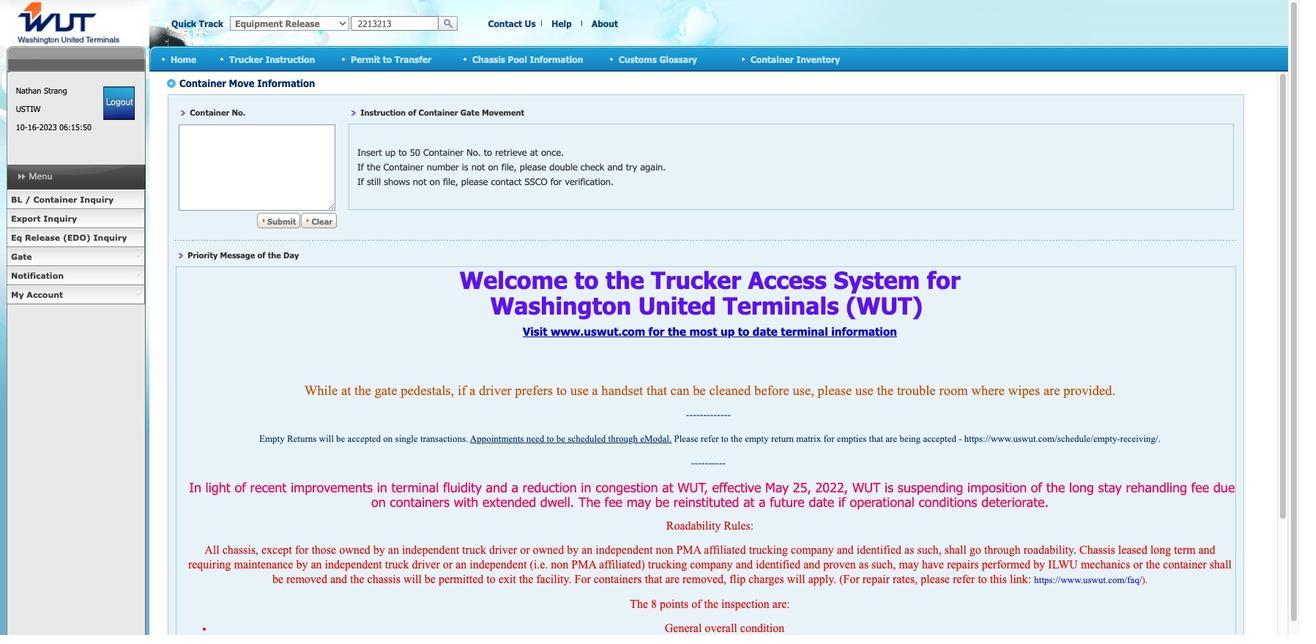 Task type: describe. For each thing, give the bounding box(es) containing it.
/
[[25, 195, 31, 204]]

quick track
[[171, 18, 223, 29]]

customs glossary
[[619, 54, 697, 64]]

eq
[[11, 233, 22, 242]]

chassis pool information
[[472, 54, 583, 64]]

information
[[530, 54, 583, 64]]

nathan strang
[[16, 86, 67, 95]]

account
[[27, 290, 63, 300]]

contact us
[[488, 18, 536, 29]]

transfer
[[394, 54, 431, 64]]

export inquiry link
[[7, 209, 145, 228]]

10-
[[16, 122, 28, 132]]

16-
[[28, 122, 39, 132]]

bl / container inquiry link
[[7, 190, 145, 209]]

to
[[383, 54, 392, 64]]

help link
[[552, 18, 572, 29]]

0 vertical spatial container
[[751, 54, 794, 64]]

container inventory
[[751, 54, 840, 64]]

inquiry for container
[[80, 195, 114, 204]]

quick
[[171, 18, 196, 29]]

release
[[25, 233, 60, 242]]

chassis
[[472, 54, 505, 64]]

gate link
[[7, 248, 145, 267]]

trucker
[[229, 54, 263, 64]]

contact
[[488, 18, 522, 29]]

about link
[[592, 18, 618, 29]]

eq release (edo) inquiry link
[[7, 228, 145, 248]]

ustiw
[[16, 104, 41, 114]]

(edo)
[[63, 233, 91, 242]]

export inquiry
[[11, 214, 77, 223]]



Task type: vqa. For each thing, say whether or not it's contained in the screenshot.
'Strang'
yes



Task type: locate. For each thing, give the bounding box(es) containing it.
inquiry down bl / container inquiry
[[43, 214, 77, 223]]

about
[[592, 18, 618, 29]]

permit
[[351, 54, 380, 64]]

my account
[[11, 290, 63, 300]]

container left inventory
[[751, 54, 794, 64]]

0 horizontal spatial container
[[33, 195, 77, 204]]

bl / container inquiry
[[11, 195, 114, 204]]

inquiry right (edo) in the top left of the page
[[93, 233, 127, 242]]

contact us link
[[488, 18, 536, 29]]

inquiry up "export inquiry" link
[[80, 195, 114, 204]]

us
[[525, 18, 536, 29]]

customs
[[619, 54, 657, 64]]

track
[[199, 18, 223, 29]]

inquiry for (edo)
[[93, 233, 127, 242]]

home
[[171, 54, 196, 64]]

1 vertical spatial inquiry
[[43, 214, 77, 223]]

container up the export inquiry
[[33, 195, 77, 204]]

gate
[[11, 252, 32, 261]]

2023
[[39, 122, 57, 132]]

inquiry
[[80, 195, 114, 204], [43, 214, 77, 223], [93, 233, 127, 242]]

instruction
[[266, 54, 315, 64]]

my account link
[[7, 286, 145, 305]]

nathan
[[16, 86, 41, 95]]

1 horizontal spatial container
[[751, 54, 794, 64]]

bl
[[11, 195, 22, 204]]

export
[[11, 214, 41, 223]]

strang
[[44, 86, 67, 95]]

eq release (edo) inquiry
[[11, 233, 127, 242]]

inquiry inside "export inquiry" link
[[43, 214, 77, 223]]

help
[[552, 18, 572, 29]]

06:15:50
[[59, 122, 91, 132]]

notification
[[11, 271, 64, 280]]

notification link
[[7, 267, 145, 286]]

container
[[751, 54, 794, 64], [33, 195, 77, 204]]

inquiry inside eq release (edo) inquiry link
[[93, 233, 127, 242]]

login image
[[103, 86, 135, 120]]

inquiry inside bl / container inquiry link
[[80, 195, 114, 204]]

10-16-2023 06:15:50
[[16, 122, 91, 132]]

0 vertical spatial inquiry
[[80, 195, 114, 204]]

pool
[[508, 54, 527, 64]]

None text field
[[351, 16, 439, 31]]

trucker instruction
[[229, 54, 315, 64]]

inventory
[[796, 54, 840, 64]]

1 vertical spatial container
[[33, 195, 77, 204]]

my
[[11, 290, 24, 300]]

permit to transfer
[[351, 54, 431, 64]]

glossary
[[659, 54, 697, 64]]

2 vertical spatial inquiry
[[93, 233, 127, 242]]



